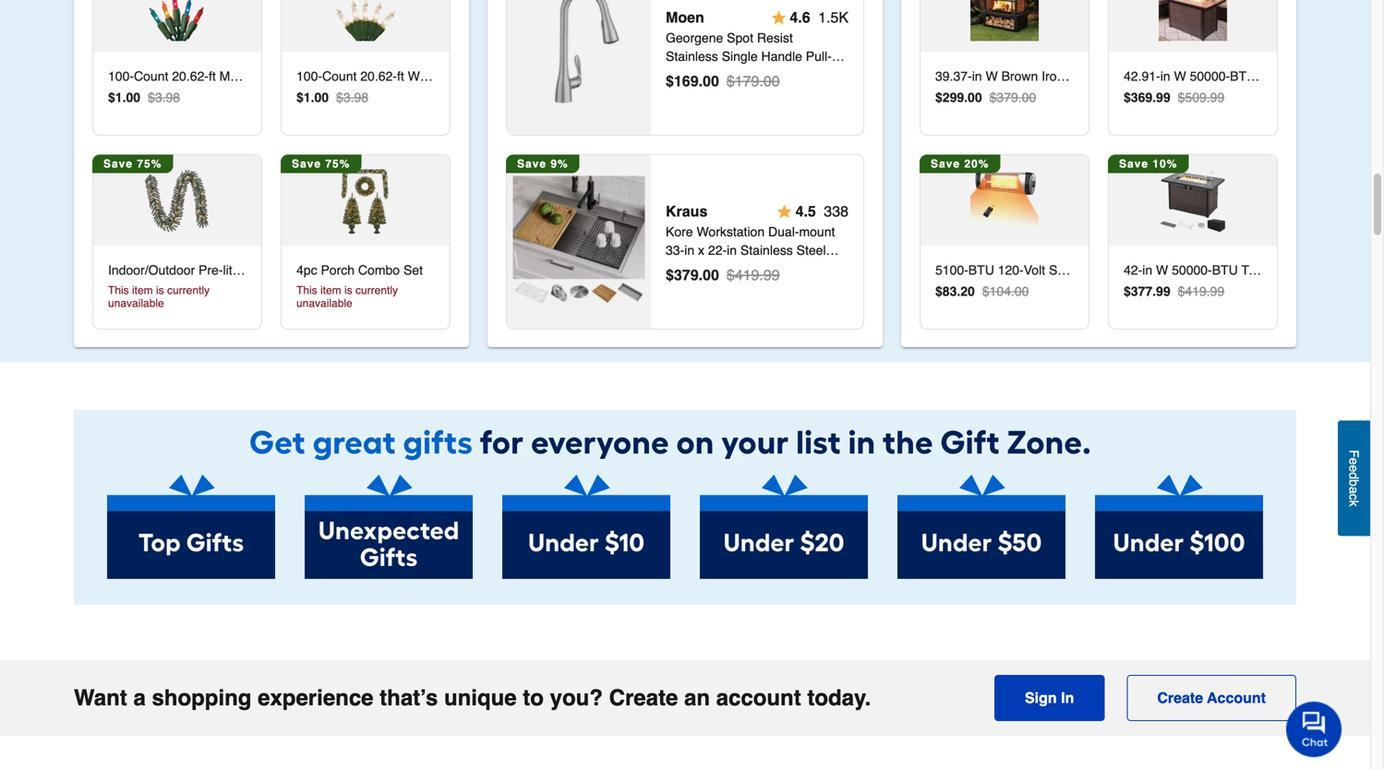 Task type: locate. For each thing, give the bounding box(es) containing it.
2 99 from the top
[[1156, 284, 1170, 299]]

sign in
[[1025, 689, 1074, 706]]

$419.99
[[726, 266, 780, 283], [1178, 284, 1225, 299]]

single down "spot"
[[722, 49, 758, 64]]

1 horizontal spatial item
[[320, 284, 341, 297]]

99 right 377
[[1156, 284, 1170, 299]]

unavailable inside 4pc porch combo set this item is currently unavailable
[[296, 297, 352, 310]]

1 75% from the left
[[137, 157, 162, 170]]

00
[[703, 72, 719, 89], [126, 90, 140, 105], [314, 90, 329, 105], [968, 90, 982, 105], [703, 266, 719, 283]]

0 horizontal spatial this
[[108, 284, 129, 297]]

save 75%
[[103, 157, 162, 170], [292, 157, 350, 170]]

0 horizontal spatial is
[[156, 284, 164, 297]]

under 10 dollars. image
[[502, 475, 670, 579]]

d
[[1347, 472, 1361, 479]]

x
[[698, 243, 705, 257]]

1 $3.98 from the left
[[148, 90, 180, 105]]

kitchen down the bowl
[[666, 280, 709, 294]]

338
[[824, 202, 849, 220]]

0 horizontal spatial item
[[132, 284, 153, 297]]

unexpected gifts. image
[[305, 475, 473, 579]]

0 horizontal spatial $ 1 . 00 $3.98
[[108, 90, 180, 105]]

under 50 dollars. image
[[897, 475, 1065, 579]]

1 item from the left
[[132, 284, 153, 297]]

kore
[[666, 224, 693, 239]]

today.
[[807, 685, 871, 710]]

1 vertical spatial single
[[666, 261, 702, 276]]

5 save from the left
[[1119, 157, 1149, 170]]

0 vertical spatial single
[[722, 49, 758, 64]]

377
[[1131, 284, 1152, 299]]

1 vertical spatial kitchen image
[[513, 176, 645, 308]]

in
[[1061, 689, 1074, 706]]

holiday decorations image
[[143, 0, 212, 41], [331, 0, 400, 41], [143, 166, 212, 235], [331, 166, 400, 235]]

c
[[1347, 494, 1361, 500]]

get great gifts for everyone on your list in the gift zone. image
[[74, 410, 1296, 475]]

experience
[[258, 685, 373, 710]]

single
[[722, 49, 758, 64], [666, 261, 702, 276]]

99 down fire at the right
[[1156, 90, 1170, 105]]

0 horizontal spatial in
[[684, 243, 694, 257]]

0 horizontal spatial unavailable
[[108, 297, 164, 310]]

account
[[1207, 689, 1266, 706]]

$ inside '39.37-in w brown iron wood-burning fire pit $ 299 . 00 $379.00'
[[935, 90, 942, 105]]

$419.99 for $ 379 . 00 $419.99
[[726, 266, 780, 283]]

1 horizontal spatial $419.99
[[1178, 284, 1225, 299]]

a
[[1347, 486, 1361, 494], [133, 685, 146, 710]]

1 99 from the top
[[1156, 90, 1170, 105]]

369
[[1131, 90, 1152, 105]]

39.37-
[[935, 69, 972, 84]]

$
[[666, 72, 674, 89], [108, 90, 115, 105], [296, 90, 304, 105], [935, 90, 942, 105], [1124, 90, 1131, 105], [666, 266, 674, 283], [935, 284, 942, 299], [1124, 284, 1131, 299]]

1 this from the left
[[108, 284, 129, 297]]

georgene spot resist stainless single handle pull- down kitchen faucet with deck plate
[[666, 30, 846, 101]]

1 vertical spatial kitchen
[[666, 280, 709, 294]]

workstation up 22-
[[697, 224, 765, 239]]

e up b
[[1347, 465, 1361, 472]]

kore workstation dual-mount 33-in x 22-in stainless steel single bowl 2-hole workstation kitchen sink
[[666, 224, 847, 294]]

2 75% from the left
[[325, 157, 350, 170]]

stainless down the georgene
[[666, 49, 718, 64]]

save 10%
[[1119, 157, 1178, 170]]

2 currently from the left
[[355, 284, 398, 297]]

0 horizontal spatial currently
[[167, 284, 210, 297]]

0 horizontal spatial save 75%
[[103, 157, 162, 170]]

39.37-in w brown iron wood-burning fire pit $ 299 . 00 $379.00
[[935, 69, 1194, 105]]

2 kitchen image from the top
[[513, 176, 645, 308]]

2 horizontal spatial in
[[972, 69, 982, 84]]

0 horizontal spatial 1
[[115, 90, 122, 105]]

unavailable
[[108, 297, 164, 310], [296, 297, 352, 310]]

1 unavailable from the left
[[108, 297, 164, 310]]

f e e d b a c k button
[[1338, 420, 1370, 536]]

1 horizontal spatial 1
[[304, 90, 311, 105]]

1 horizontal spatial 75%
[[325, 157, 350, 170]]

0 vertical spatial kitchen image
[[513, 0, 645, 114]]

this inside 4pc porch combo set this item is currently unavailable
[[296, 284, 317, 297]]

unavailable inside the this item is currently unavailable
[[108, 297, 164, 310]]

20
[[960, 284, 975, 299]]

0 horizontal spatial stainless
[[666, 49, 718, 64]]

kitchen inside georgene spot resist stainless single handle pull- down kitchen faucet with deck plate
[[700, 67, 743, 82]]

sign in button
[[994, 675, 1105, 721]]

0 horizontal spatial workstation
[[697, 224, 765, 239]]

in inside '39.37-in w brown iron wood-burning fire pit $ 299 . 00 $379.00'
[[972, 69, 982, 84]]

0 vertical spatial 99
[[1156, 90, 1170, 105]]

item
[[132, 284, 153, 297], [320, 284, 341, 297]]

1.5k
[[818, 9, 849, 26]]

0 horizontal spatial a
[[133, 685, 146, 710]]

k
[[1347, 500, 1361, 506]]

33-
[[666, 243, 684, 257]]

1 horizontal spatial currently
[[355, 284, 398, 297]]

2 save from the left
[[292, 157, 321, 170]]

0 horizontal spatial $419.99
[[726, 266, 780, 283]]

brown
[[1001, 69, 1038, 84]]

rating filled image
[[771, 10, 786, 25]]

75%
[[137, 157, 162, 170], [325, 157, 350, 170]]

$ 169 . 00 $179.00
[[666, 72, 780, 89]]

currently inside the this item is currently unavailable
[[167, 284, 210, 297]]

1 is from the left
[[156, 284, 164, 297]]

kitchen
[[700, 67, 743, 82], [666, 280, 709, 294]]

kitchen right 169
[[700, 67, 743, 82]]

1 horizontal spatial create
[[1157, 689, 1203, 706]]

account
[[716, 685, 801, 710]]

$ 83 . 20 $104.00
[[935, 284, 1029, 299]]

hole
[[748, 261, 775, 276]]

0 vertical spatial kitchen
[[700, 67, 743, 82]]

$3.98
[[148, 90, 180, 105], [336, 90, 368, 105]]

with
[[790, 67, 813, 82]]

create left an
[[609, 685, 678, 710]]

dual-
[[768, 224, 799, 239]]

down
[[666, 67, 697, 82]]

in up 2-
[[727, 243, 737, 257]]

that's
[[380, 685, 438, 710]]

workstation down steel
[[779, 261, 847, 276]]

save
[[103, 157, 133, 170], [292, 157, 321, 170], [517, 157, 547, 170], [931, 157, 960, 170], [1119, 157, 1149, 170]]

stainless up 'hole'
[[740, 243, 793, 257]]

4pc
[[296, 263, 317, 277]]

combo
[[358, 263, 400, 277]]

379
[[674, 266, 699, 283]]

fire
[[1153, 69, 1176, 84]]

1 horizontal spatial in
[[727, 243, 737, 257]]

2 item from the left
[[320, 284, 341, 297]]

2 is from the left
[[344, 284, 352, 297]]

e up d
[[1347, 458, 1361, 465]]

workstation
[[697, 224, 765, 239], [779, 261, 847, 276]]

1 vertical spatial 99
[[1156, 284, 1170, 299]]

in left x
[[684, 243, 694, 257]]

1 vertical spatial stainless
[[740, 243, 793, 257]]

a up 'k' at the bottom right of the page
[[1347, 486, 1361, 494]]

0 vertical spatial $419.99
[[726, 266, 780, 283]]

single down the 33-
[[666, 261, 702, 276]]

1 horizontal spatial this
[[296, 284, 317, 297]]

kitchen image
[[513, 0, 645, 114], [513, 176, 645, 308]]

0 vertical spatial a
[[1347, 486, 1361, 494]]

$ 1 . 00 $3.98
[[108, 90, 180, 105], [296, 90, 368, 105]]

kraus
[[666, 202, 708, 220]]

.
[[699, 72, 703, 89], [122, 90, 126, 105], [311, 90, 314, 105], [964, 90, 968, 105], [1152, 90, 1156, 105], [699, 266, 703, 283], [957, 284, 960, 299], [1152, 284, 1156, 299]]

99
[[1156, 90, 1170, 105], [1156, 284, 1170, 299]]

0 vertical spatial stainless
[[666, 49, 718, 64]]

1 horizontal spatial $ 1 . 00 $3.98
[[296, 90, 368, 105]]

create left account
[[1157, 689, 1203, 706]]

$509.99
[[1178, 90, 1225, 105]]

is
[[156, 284, 164, 297], [344, 284, 352, 297]]

1 horizontal spatial unavailable
[[296, 297, 352, 310]]

1 horizontal spatial is
[[344, 284, 352, 297]]

2 save 75% from the left
[[292, 157, 350, 170]]

99 for 377
[[1156, 284, 1170, 299]]

fire pits & outdoor heating image
[[970, 0, 1039, 41], [1159, 0, 1227, 41], [970, 166, 1039, 235], [1159, 166, 1227, 235]]

1 vertical spatial $419.99
[[1178, 284, 1225, 299]]

1 save from the left
[[103, 157, 133, 170]]

2 unavailable from the left
[[296, 297, 352, 310]]

burning
[[1105, 69, 1150, 84]]

kitchen inside kore workstation dual-mount 33-in x 22-in stainless steel single bowl 2-hole workstation kitchen sink
[[666, 280, 709, 294]]

mount
[[799, 224, 835, 239]]

1 horizontal spatial $3.98
[[336, 90, 368, 105]]

iron
[[1042, 69, 1064, 84]]

2 this from the left
[[296, 284, 317, 297]]

1 horizontal spatial save 75%
[[292, 157, 350, 170]]

2 e from the top
[[1347, 465, 1361, 472]]

0 horizontal spatial 75%
[[137, 157, 162, 170]]

1 horizontal spatial stainless
[[740, 243, 793, 257]]

resist
[[757, 30, 793, 45]]

create account
[[1157, 689, 1266, 706]]

1 horizontal spatial single
[[722, 49, 758, 64]]

steel
[[796, 243, 826, 257]]

stainless
[[666, 49, 718, 64], [740, 243, 793, 257]]

1 1 from the left
[[115, 90, 122, 105]]

1 vertical spatial a
[[133, 685, 146, 710]]

in left w
[[972, 69, 982, 84]]

1 currently from the left
[[167, 284, 210, 297]]

create
[[609, 685, 678, 710], [1157, 689, 1203, 706]]

stainless inside georgene spot resist stainless single handle pull- down kitchen faucet with deck plate
[[666, 49, 718, 64]]

9%
[[551, 157, 568, 170]]

in
[[972, 69, 982, 84], [684, 243, 694, 257], [727, 243, 737, 257]]

1 horizontal spatial a
[[1347, 486, 1361, 494]]

under 20 dollars. image
[[700, 475, 868, 579]]

0 horizontal spatial single
[[666, 261, 702, 276]]

1 vertical spatial workstation
[[779, 261, 847, 276]]

a right want at the bottom
[[133, 685, 146, 710]]

1 horizontal spatial workstation
[[779, 261, 847, 276]]

0 horizontal spatial $3.98
[[148, 90, 180, 105]]



Task type: describe. For each thing, give the bounding box(es) containing it.
save 9%
[[517, 157, 568, 170]]

4 save from the left
[[931, 157, 960, 170]]

sign in link
[[994, 675, 1105, 721]]

want a shopping experience that's unique to you? create an account today.
[[74, 685, 871, 710]]

00 inside '39.37-in w brown iron wood-burning fire pit $ 299 . 00 $379.00'
[[968, 90, 982, 105]]

this inside the this item is currently unavailable
[[108, 284, 129, 297]]

chat invite button image
[[1286, 701, 1342, 757]]

b
[[1347, 479, 1361, 486]]

$104.00
[[982, 284, 1029, 299]]

set
[[403, 263, 423, 277]]

$ 369 . 99 $509.99
[[1124, 90, 1225, 105]]

handle
[[761, 49, 802, 64]]

1 kitchen image from the top
[[513, 0, 645, 114]]

sink
[[712, 280, 738, 294]]

sign
[[1025, 689, 1057, 706]]

4.6 1.5k
[[790, 9, 849, 26]]

single inside kore workstation dual-mount 33-in x 22-in stainless steel single bowl 2-hole workstation kitchen sink
[[666, 261, 702, 276]]

0 vertical spatial workstation
[[697, 224, 765, 239]]

3 save from the left
[[517, 157, 547, 170]]

22-
[[708, 243, 727, 257]]

2-
[[737, 261, 748, 276]]

to
[[523, 685, 544, 710]]

faucet
[[747, 67, 786, 82]]

10%
[[1153, 157, 1178, 170]]

want
[[74, 685, 127, 710]]

169
[[674, 72, 699, 89]]

4.5
[[795, 202, 816, 220]]

f e e d b a c k
[[1347, 450, 1361, 506]]

1 save 75% from the left
[[103, 157, 162, 170]]

299
[[942, 90, 964, 105]]

1 $ 1 . 00 $3.98 from the left
[[108, 90, 180, 105]]

shopping
[[152, 685, 252, 710]]

$419.99 for $ 377 . 99 $419.99
[[1178, 284, 1225, 299]]

2 1 from the left
[[304, 90, 311, 105]]

spot
[[727, 30, 753, 45]]

$179.00
[[726, 72, 780, 89]]

currently inside 4pc porch combo set this item is currently unavailable
[[355, 284, 398, 297]]

2 $ 1 . 00 $3.98 from the left
[[296, 90, 368, 105]]

create inside button
[[1157, 689, 1203, 706]]

moen
[[666, 9, 704, 26]]

f
[[1347, 450, 1361, 458]]

create account button
[[1127, 675, 1296, 721]]

top gifts. image
[[107, 475, 275, 579]]

4.5 338
[[795, 202, 849, 220]]

plate
[[666, 86, 695, 101]]

wood-
[[1067, 69, 1105, 84]]

create account link
[[1127, 675, 1296, 721]]

pull-
[[806, 49, 832, 64]]

0 horizontal spatial create
[[609, 685, 678, 710]]

$ 379 . 00 $419.99
[[666, 266, 780, 283]]

99 for 369
[[1156, 90, 1170, 105]]

is inside 4pc porch combo set this item is currently unavailable
[[344, 284, 352, 297]]

porch
[[321, 263, 355, 277]]

save 20%
[[931, 157, 989, 170]]

a inside f e e d b a c k button
[[1347, 486, 1361, 494]]

an
[[684, 685, 710, 710]]

is inside the this item is currently unavailable
[[156, 284, 164, 297]]

this item is currently unavailable
[[108, 284, 210, 310]]

stainless inside kore workstation dual-mount 33-in x 22-in stainless steel single bowl 2-hole workstation kitchen sink
[[740, 243, 793, 257]]

83
[[942, 284, 957, 299]]

4pc porch combo set this item is currently unavailable
[[296, 263, 423, 310]]

single inside georgene spot resist stainless single handle pull- down kitchen faucet with deck plate
[[722, 49, 758, 64]]

unique
[[444, 685, 517, 710]]

bowl
[[705, 261, 733, 276]]

20%
[[964, 157, 989, 170]]

4.6
[[790, 9, 810, 26]]

you?
[[550, 685, 603, 710]]

item inside 4pc porch combo set this item is currently unavailable
[[320, 284, 341, 297]]

pit
[[1179, 69, 1194, 84]]

georgene
[[666, 30, 723, 45]]

rating filled image
[[777, 204, 792, 219]]

. inside '39.37-in w brown iron wood-burning fire pit $ 299 . 00 $379.00'
[[964, 90, 968, 105]]

$ 377 . 99 $419.99
[[1124, 284, 1225, 299]]

under 100 dollars. image
[[1095, 475, 1263, 579]]

2 $3.98 from the left
[[336, 90, 368, 105]]

w
[[986, 69, 998, 84]]

$379.00
[[989, 90, 1036, 105]]

item inside the this item is currently unavailable
[[132, 284, 153, 297]]

1 e from the top
[[1347, 458, 1361, 465]]

deck
[[817, 67, 846, 82]]



Task type: vqa. For each thing, say whether or not it's contained in the screenshot.
location icon
no



